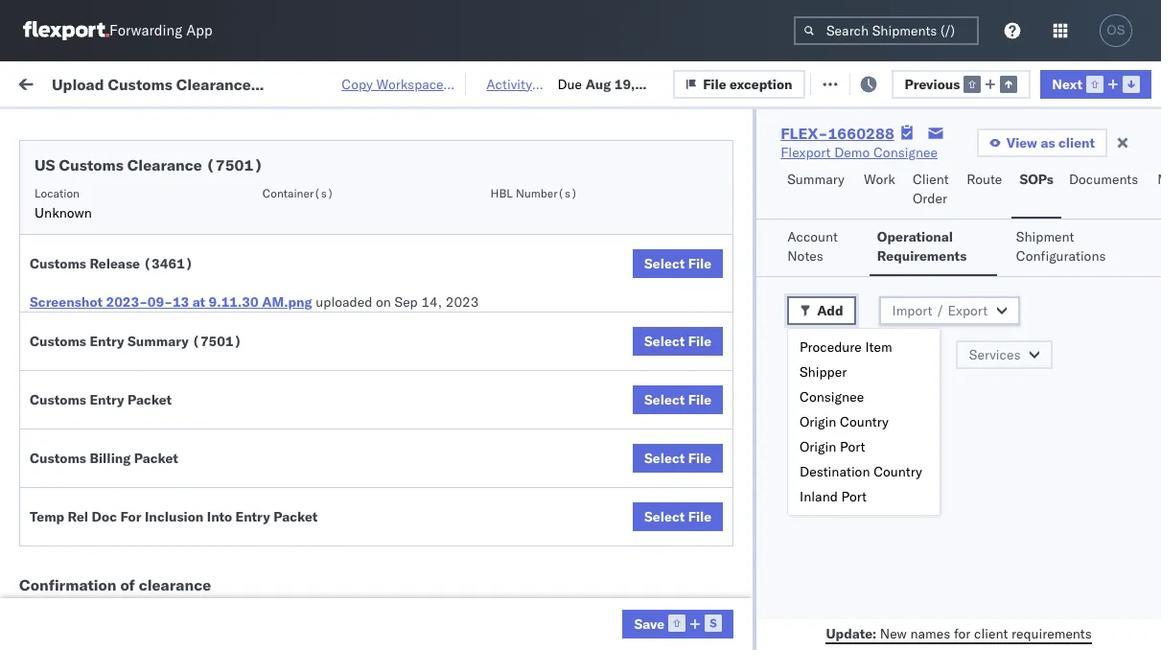 Task type: locate. For each thing, give the bounding box(es) containing it.
packet right billing
[[134, 450, 178, 467]]

origin down 0 requirements on the right of page
[[800, 413, 837, 431]]

test
[[796, 192, 821, 210], [920, 192, 946, 210], [796, 234, 821, 252], [920, 234, 946, 252], [796, 277, 821, 294], [920, 277, 946, 294], [796, 319, 821, 336], [920, 319, 946, 336], [796, 361, 821, 378], [920, 361, 946, 378], [796, 403, 821, 420], [920, 403, 946, 420], [796, 445, 821, 463], [920, 445, 946, 463], [796, 488, 821, 505], [920, 488, 946, 505], [796, 530, 821, 547], [796, 572, 821, 589], [896, 614, 921, 631]]

entry for summary
[[90, 333, 124, 350]]

0 vertical spatial requirements
[[799, 390, 880, 408]]

0 horizontal spatial requirements
[[799, 390, 880, 408]]

entry right into
[[235, 508, 270, 525]]

requirements down shipper
[[799, 390, 880, 408]]

consignee inside procedure item shipper consignee origin country origin port destination country inland port
[[800, 388, 864, 406]]

client inside button
[[711, 156, 743, 171]]

5 2:59 am edt, nov 5, 2022 from the top
[[309, 361, 477, 378]]

1 vertical spatial work
[[864, 171, 895, 188]]

schedule delivery appointment link down 2023-
[[44, 317, 236, 336]]

work down flexport demo consignee link
[[864, 171, 895, 188]]

0 horizontal spatial flexport
[[711, 614, 762, 631]]

entry for packet
[[90, 391, 124, 408]]

2 vertical spatial flex-1846748
[[1059, 361, 1158, 378]]

summary inside button
[[787, 171, 845, 188]]

los left into
[[173, 519, 195, 536]]

0 horizontal spatial client
[[974, 625, 1008, 642]]

select file for customs billing packet
[[644, 450, 712, 467]]

4 2:59 am edt, nov 5, 2022 from the top
[[309, 319, 477, 336]]

1 vertical spatial origin
[[800, 438, 837, 455]]

customs release (3461)
[[30, 255, 193, 272]]

0 vertical spatial client
[[1059, 134, 1095, 152]]

schedule up screenshot in the left top of the page
[[44, 266, 101, 283]]

5 select from the top
[[644, 508, 685, 525]]

at right the "13"
[[192, 293, 205, 311]]

1 vertical spatial summary
[[128, 333, 189, 350]]

confirm pickup from los angeles, ca link
[[44, 518, 272, 557]]

0 vertical spatial (7501)
[[206, 155, 263, 175]]

2 vertical spatial appointment
[[157, 487, 236, 504]]

dec
[[399, 488, 424, 505], [398, 530, 423, 547], [399, 572, 424, 589]]

clearance for documents
[[149, 393, 210, 410]]

import left /
[[892, 302, 933, 319]]

dec for 24,
[[399, 572, 424, 589]]

flex- for fourth schedule pickup from los angeles, ca link from the bottom
[[1059, 234, 1100, 252]]

1 ca from the top
[[44, 243, 62, 260]]

1 schedule delivery appointment link from the top
[[44, 190, 236, 210]]

as
[[1041, 134, 1055, 152]]

7 fcl from the top
[[630, 488, 654, 505]]

5 ocean fcl from the top
[[587, 403, 654, 420]]

4 select from the top
[[644, 450, 685, 467]]

upload customs clearance documents
[[44, 393, 210, 429]]

risk
[[388, 74, 411, 92]]

1 select file button from the top
[[633, 249, 723, 278]]

confirm delivery link
[[44, 570, 146, 589]]

for for client
[[954, 625, 971, 642]]

customs down screenshot in the left top of the page
[[30, 333, 86, 350]]

1 2:59 am edt, nov 5, 2022 from the top
[[309, 192, 477, 210]]

order
[[913, 190, 947, 207]]

schedule delivery appointment button up for
[[44, 486, 236, 507]]

demo down 1660288
[[834, 144, 870, 161]]

bosch ocean test
[[711, 192, 821, 210], [836, 192, 946, 210], [711, 234, 821, 252], [836, 234, 946, 252], [711, 277, 821, 294], [836, 277, 946, 294], [711, 319, 821, 336], [836, 319, 946, 336], [711, 361, 821, 378], [836, 361, 946, 378], [711, 403, 821, 420], [836, 403, 946, 420], [711, 445, 821, 463], [836, 445, 946, 463], [711, 488, 821, 505], [836, 488, 946, 505], [711, 530, 821, 547], [711, 572, 821, 589]]

blocked,
[[236, 118, 284, 133]]

0 vertical spatial flexport demo consignee
[[781, 144, 938, 161]]

client left name on the top
[[711, 156, 743, 171]]

schedule delivery appointment link down us customs clearance (7501)
[[44, 190, 236, 210]]

1 horizontal spatial documents
[[1069, 171, 1138, 188]]

0 vertical spatial summary
[[787, 171, 845, 188]]

4 2:59 from the top
[[309, 319, 338, 336]]

file exception up the client name button
[[703, 75, 793, 93]]

procedure item shipper consignee origin country origin port destination country inland port
[[800, 338, 922, 505]]

on left sep
[[376, 293, 391, 311]]

est, right pm
[[366, 530, 394, 547]]

schedule pickup from los angeles, ca link
[[44, 223, 272, 261], [44, 265, 272, 303], [44, 350, 272, 388], [44, 434, 272, 472]]

2 : from the left
[[446, 118, 449, 133]]

0 horizontal spatial file exception
[[703, 75, 793, 93]]

2 5, from the top
[[428, 234, 440, 252]]

0 vertical spatial entry
[[90, 333, 124, 350]]

bookings test consignee
[[836, 614, 989, 631]]

0 horizontal spatial documents
[[44, 412, 113, 429]]

billing
[[90, 450, 131, 467]]

0 vertical spatial 1846748
[[1100, 234, 1158, 252]]

1 vertical spatial packet
[[134, 450, 178, 467]]

5 select file from the top
[[644, 508, 712, 525]]

3 select file button from the top
[[633, 385, 723, 414]]

demo
[[834, 144, 870, 161], [765, 614, 801, 631]]

1 horizontal spatial flexport
[[781, 144, 831, 161]]

due
[[558, 75, 582, 93]]

1 horizontal spatial :
[[446, 118, 449, 133]]

3 edt, from the top
[[367, 277, 396, 294]]

edt,
[[367, 192, 396, 210], [367, 234, 396, 252], [367, 277, 396, 294], [367, 319, 396, 336], [367, 361, 396, 378]]

23,
[[426, 530, 447, 547]]

2 vertical spatial port
[[841, 488, 867, 505]]

pickup right rel
[[97, 519, 138, 536]]

2 1846748 from the top
[[1100, 277, 1158, 294]]

9.11.30
[[209, 293, 259, 311]]

9 ocean fcl from the top
[[587, 572, 654, 589]]

port right inland
[[841, 488, 867, 505]]

by:
[[69, 117, 88, 135]]

consignee button
[[827, 152, 999, 172]]

0 horizontal spatial client
[[711, 156, 743, 171]]

1 nov from the top
[[400, 192, 425, 210]]

client up order
[[913, 171, 949, 188]]

1 vertical spatial est,
[[366, 530, 394, 547]]

schedule
[[44, 191, 101, 209], [44, 224, 101, 241], [44, 266, 101, 283], [44, 318, 101, 335], [44, 350, 101, 368], [44, 435, 101, 452], [44, 487, 101, 504]]

at left risk
[[373, 74, 385, 92]]

demo left update:
[[765, 614, 801, 631]]

6 fcl from the top
[[630, 445, 654, 463]]

1 vertical spatial import
[[892, 302, 933, 319]]

4 select file button from the top
[[633, 444, 723, 473]]

schedule delivery appointment button down 2023-
[[44, 317, 236, 338]]

workitem button
[[12, 152, 278, 172]]

14, up 23,
[[427, 488, 448, 505]]

appointment down us customs clearance (7501)
[[157, 191, 236, 209]]

1 confirm from the top
[[44, 519, 93, 536]]

flex-1660288
[[781, 124, 895, 143]]

schedule pickup from los angeles, ca
[[44, 224, 258, 260], [44, 266, 258, 303], [44, 350, 258, 387], [44, 435, 258, 471]]

client inside button
[[913, 171, 949, 188]]

flex-1893174 button
[[1028, 609, 1161, 636], [1028, 609, 1161, 636]]

1 vertical spatial client
[[974, 625, 1008, 642]]

1 vertical spatial dec
[[398, 530, 423, 547]]

0 vertical spatial schedule delivery appointment button
[[44, 190, 236, 211]]

1 vertical spatial flex-1846748
[[1059, 277, 1158, 294]]

1 vertical spatial documents
[[44, 412, 113, 429]]

sops
[[1020, 171, 1054, 188]]

flexport. image
[[23, 21, 109, 40]]

2 origin from the top
[[800, 438, 837, 455]]

confirmation
[[19, 575, 117, 595]]

upload
[[44, 393, 88, 410]]

clearance inside upload customs clearance documents
[[149, 393, 210, 410]]

message (0)
[[250, 74, 328, 92]]

ca up temp
[[44, 454, 62, 471]]

upload customs clearance documents link
[[44, 392, 272, 430]]

2 2:59 am edt, nov 5, 2022 from the top
[[309, 234, 477, 252]]

client right names
[[974, 625, 1008, 642]]

ca inside confirm pickup from los angeles, ca
[[44, 538, 62, 556]]

angeles,
[[206, 224, 258, 241], [206, 266, 258, 283], [206, 350, 258, 368], [206, 435, 258, 452], [198, 519, 251, 536]]

1 : from the left
[[139, 118, 142, 133]]

3 schedule pickup from los angeles, ca link from the top
[[44, 350, 272, 388]]

snoozed : no
[[401, 118, 469, 133]]

actions
[[1104, 156, 1143, 171]]

packet
[[128, 391, 172, 408], [134, 450, 178, 467], [273, 508, 318, 525]]

documents inside upload customs clearance documents
[[44, 412, 113, 429]]

customs down by: on the top of the page
[[59, 155, 124, 175]]

client up flex id button
[[1059, 134, 1095, 152]]

0 vertical spatial port
[[875, 346, 900, 363]]

schedule delivery appointment up for
[[44, 487, 236, 504]]

schedule delivery appointment for 2:59 am edt, nov 5, 2022
[[44, 191, 236, 209]]

0 horizontal spatial demo
[[765, 614, 801, 631]]

delivery
[[104, 191, 154, 209], [104, 318, 154, 335], [104, 487, 154, 504], [97, 571, 146, 588]]

fcl
[[630, 234, 654, 252], [630, 277, 654, 294], [630, 319, 654, 336], [630, 361, 654, 378], [630, 403, 654, 420], [630, 445, 654, 463], [630, 488, 654, 505], [630, 530, 654, 547], [630, 572, 654, 589], [630, 614, 654, 631]]

delivery for 2:59 am est, dec 14, 2022
[[104, 487, 154, 504]]

0 vertical spatial appointment
[[157, 191, 236, 209]]

import
[[154, 74, 197, 92], [892, 302, 933, 319]]

packet up 7:00
[[273, 508, 318, 525]]

1 vertical spatial at
[[192, 293, 205, 311]]

2 schedule pickup from los angeles, ca button from the top
[[44, 265, 272, 305]]

3 select from the top
[[644, 391, 685, 408]]

1 horizontal spatial demo
[[834, 144, 870, 161]]

flexport down flex-1660288
[[781, 144, 831, 161]]

1 vertical spatial schedule delivery appointment
[[44, 318, 236, 335]]

1 vertical spatial destination
[[800, 463, 870, 480]]

select file
[[644, 255, 712, 272], [644, 333, 712, 350], [644, 391, 712, 408], [644, 450, 712, 467], [644, 508, 712, 525]]

1 vertical spatial on
[[376, 293, 391, 311]]

1 ocean fcl from the top
[[587, 234, 654, 252]]

5 select file button from the top
[[633, 502, 723, 531]]

import up ready
[[154, 74, 197, 92]]

schedule down screenshot in the left top of the page
[[44, 318, 101, 335]]

pickup up release
[[104, 224, 146, 241]]

flexport right save
[[711, 614, 762, 631]]

0 horizontal spatial work
[[201, 74, 234, 92]]

import for import / export
[[892, 302, 933, 319]]

customs up screenshot in the left top of the page
[[30, 255, 86, 272]]

0 vertical spatial origin
[[800, 413, 837, 431]]

import work button
[[146, 61, 242, 105]]

ocean
[[753, 192, 792, 210], [878, 192, 917, 210], [587, 234, 626, 252], [753, 234, 792, 252], [878, 234, 917, 252], [587, 277, 626, 294], [753, 277, 792, 294], [878, 277, 917, 294], [587, 319, 626, 336], [753, 319, 792, 336], [878, 319, 917, 336], [587, 361, 626, 378], [753, 361, 792, 378], [878, 361, 917, 378], [587, 403, 626, 420], [753, 403, 792, 420], [878, 403, 917, 420], [587, 445, 626, 463], [753, 445, 792, 463], [878, 445, 917, 463], [587, 488, 626, 505], [753, 488, 792, 505], [878, 488, 917, 505], [587, 530, 626, 547], [753, 530, 792, 547], [587, 572, 626, 589], [753, 572, 792, 589], [587, 614, 626, 631]]

select file for temp rel doc for inclusion into entry packet
[[644, 508, 712, 525]]

customs for customs entry packet
[[30, 391, 86, 408]]

confirm
[[44, 519, 93, 536], [44, 571, 93, 588]]

3 ca from the top
[[44, 370, 62, 387]]

0 vertical spatial confirm
[[44, 519, 93, 536]]

est, up 7:00 pm est, dec 23, 2022
[[367, 488, 395, 505]]

3 ocean fcl from the top
[[587, 319, 654, 336]]

0 vertical spatial for
[[184, 118, 200, 133]]

0 horizontal spatial summary
[[128, 333, 189, 350]]

customs
[[59, 155, 124, 175], [30, 255, 86, 272], [30, 333, 86, 350], [30, 391, 86, 408], [91, 393, 145, 410], [30, 450, 86, 467]]

: left ready
[[139, 118, 142, 133]]

customs for customs billing packet
[[30, 450, 86, 467]]

customs up customs billing packet
[[30, 391, 86, 408]]

origin
[[800, 413, 837, 431], [800, 438, 837, 455]]

summary
[[787, 171, 845, 188], [128, 333, 189, 350]]

confirm inside confirm pickup from los angeles, ca
[[44, 519, 93, 536]]

summary down flex-1660288 'link'
[[787, 171, 845, 188]]

requirements left 1893174
[[1012, 625, 1092, 642]]

1 vertical spatial appointment
[[157, 318, 236, 335]]

entry right upload
[[90, 391, 124, 408]]

est, down 7:00 pm est, dec 23, 2022
[[367, 572, 395, 589]]

(7501)
[[206, 155, 263, 175], [192, 333, 242, 350]]

schedule delivery appointment button down us customs clearance (7501)
[[44, 190, 236, 211]]

1 horizontal spatial at
[[373, 74, 385, 92]]

confirm delivery
[[44, 571, 146, 588]]

0 vertical spatial packet
[[128, 391, 172, 408]]

1 vertical spatial entry
[[90, 391, 124, 408]]

on right '205'
[[461, 74, 477, 92]]

0 horizontal spatial import
[[154, 74, 197, 92]]

ca
[[44, 243, 62, 260], [44, 285, 62, 303], [44, 370, 62, 387], [44, 454, 62, 471], [44, 538, 62, 556]]

shipment
[[1016, 228, 1074, 245]]

am
[[618, 94, 640, 112], [341, 192, 363, 210], [341, 234, 363, 252], [341, 277, 363, 294], [341, 319, 363, 336], [341, 361, 363, 378], [341, 488, 363, 505], [341, 572, 363, 589]]

for left work,
[[184, 118, 200, 133]]

1 vertical spatial requirements
[[1012, 625, 1092, 642]]

from
[[149, 224, 177, 241], [149, 266, 177, 283], [149, 350, 177, 368], [149, 435, 177, 452], [141, 519, 170, 536]]

0 vertical spatial documents
[[1069, 171, 1138, 188]]

dec up 7:00 pm est, dec 23, 2022
[[399, 488, 424, 505]]

resize handle column header
[[274, 149, 297, 650], [487, 149, 510, 650], [554, 149, 577, 650], [679, 149, 702, 650], [804, 149, 827, 650], [995, 149, 1018, 650], [1127, 149, 1150, 650], [1149, 149, 1161, 650]]

file for customs billing packet
[[688, 450, 712, 467]]

1 vertical spatial for
[[954, 625, 971, 642]]

client
[[1059, 134, 1095, 152], [974, 625, 1008, 642]]

3 schedule delivery appointment button from the top
[[44, 486, 236, 507]]

port right procedure
[[875, 346, 900, 363]]

7 ocean fcl from the top
[[587, 488, 654, 505]]

appointment down the "13"
[[157, 318, 236, 335]]

delivery for 9:00 am est, dec 24, 2022
[[97, 571, 146, 588]]

exception up the client name button
[[730, 75, 793, 93]]

work up work,
[[201, 74, 234, 92]]

clearance down customs entry summary (7501)
[[149, 393, 210, 410]]

bosch
[[711, 192, 749, 210], [836, 192, 874, 210], [711, 234, 749, 252], [836, 234, 874, 252], [711, 277, 749, 294], [836, 277, 874, 294], [711, 319, 749, 336], [836, 319, 874, 336], [711, 361, 749, 378], [836, 361, 874, 378], [711, 403, 749, 420], [836, 403, 874, 420], [711, 445, 749, 463], [836, 445, 874, 463], [711, 488, 749, 505], [836, 488, 874, 505], [711, 530, 749, 547], [711, 572, 749, 589]]

0 vertical spatial import
[[154, 74, 197, 92]]

entry
[[90, 333, 124, 350], [90, 391, 124, 408], [235, 508, 270, 525]]

schedule delivery appointment down us customs clearance (7501)
[[44, 191, 236, 209]]

los up (3461)
[[181, 224, 202, 241]]

est, for 9:00
[[367, 572, 395, 589]]

select for temp rel doc for inclusion into entry packet
[[644, 508, 685, 525]]

los up the "13"
[[181, 266, 202, 283]]

0 vertical spatial clearance
[[127, 155, 202, 175]]

packet down customs entry summary (7501)
[[128, 391, 172, 408]]

exception
[[869, 74, 931, 92], [730, 75, 793, 93]]

0 vertical spatial demo
[[834, 144, 870, 161]]

13
[[172, 293, 189, 311]]

flex-
[[781, 124, 828, 143], [1059, 234, 1100, 252], [1059, 277, 1100, 294], [1059, 361, 1100, 378], [1059, 614, 1100, 631]]

est, for 2:59
[[367, 488, 395, 505]]

759
[[345, 74, 370, 92]]

0 vertical spatial country
[[840, 413, 889, 431]]

7 schedule from the top
[[44, 487, 101, 504]]

3 2:59 am edt, nov 5, 2022 from the top
[[309, 277, 477, 294]]

schedule down upload
[[44, 435, 101, 452]]

14, right sep
[[421, 293, 442, 311]]

3 select file from the top
[[644, 391, 712, 408]]

1 5, from the top
[[428, 192, 440, 210]]

new
[[880, 625, 907, 642]]

confirm for confirm delivery
[[44, 571, 93, 588]]

0 horizontal spatial for
[[184, 118, 200, 133]]

app
[[186, 22, 213, 40]]

1 horizontal spatial client
[[1059, 134, 1095, 152]]

: left no
[[446, 118, 449, 133]]

4 5, from the top
[[428, 319, 440, 336]]

schedule delivery appointment link up for
[[44, 486, 236, 505]]

dec left 23,
[[398, 530, 423, 547]]

2 vertical spatial dec
[[399, 572, 424, 589]]

1 schedule pickup from los angeles, ca link from the top
[[44, 223, 272, 261]]

los down the "13"
[[181, 350, 202, 368]]

route button
[[959, 162, 1012, 219]]

5 edt, from the top
[[367, 361, 396, 378]]

5 ca from the top
[[44, 538, 62, 556]]

documents right id
[[1069, 171, 1138, 188]]

customs for customs release (3461)
[[30, 255, 86, 272]]

1 horizontal spatial requirements
[[1012, 625, 1092, 642]]

2 select file from the top
[[644, 333, 712, 350]]

(7501) down status : ready for work, blocked, in progress
[[206, 155, 263, 175]]

0 vertical spatial schedule delivery appointment
[[44, 191, 236, 209]]

1846748
[[1100, 234, 1158, 252], [1100, 277, 1158, 294], [1100, 361, 1158, 378]]

filtered by:
[[19, 117, 88, 135]]

2 schedule delivery appointment from the top
[[44, 318, 236, 335]]

documents down upload
[[44, 412, 113, 429]]

clearance for (7501)
[[127, 155, 202, 175]]

number(s)
[[516, 186, 578, 200]]

2 select file button from the top
[[633, 327, 723, 356]]

select file for customs release (3461)
[[644, 255, 712, 272]]

select file button for customs billing packet
[[633, 444, 723, 473]]

forwarding app link
[[23, 21, 213, 40]]

ready
[[147, 118, 181, 133]]

file exception down search shipments (/) text box
[[842, 74, 931, 92]]

3 appointment from the top
[[157, 487, 236, 504]]

1 vertical spatial schedule delivery appointment link
[[44, 317, 236, 336]]

customs right upload
[[91, 393, 145, 410]]

schedule up rel
[[44, 487, 101, 504]]

2 select from the top
[[644, 333, 685, 350]]

2 schedule pickup from los angeles, ca link from the top
[[44, 265, 272, 303]]

delivery inside 'confirm delivery' link
[[97, 571, 146, 588]]

dec left 24, at the bottom of the page
[[399, 572, 424, 589]]

0 vertical spatial at
[[373, 74, 385, 92]]

1 vertical spatial 1846748
[[1100, 277, 1158, 294]]

1 horizontal spatial client
[[913, 171, 949, 188]]

0 horizontal spatial :
[[139, 118, 142, 133]]

2 vertical spatial est,
[[367, 572, 395, 589]]

1 horizontal spatial summary
[[787, 171, 845, 188]]

1 horizontal spatial import
[[892, 302, 933, 319]]

port down 0 requirements on the right of page
[[840, 438, 865, 455]]

exception down search shipments (/) text box
[[869, 74, 931, 92]]

1 vertical spatial clearance
[[149, 393, 210, 410]]

0 vertical spatial flex-1846748
[[1059, 234, 1158, 252]]

schedule down unknown
[[44, 224, 101, 241]]

0 vertical spatial est,
[[367, 488, 395, 505]]

at
[[373, 74, 385, 92], [192, 293, 205, 311]]

origin up inland
[[800, 438, 837, 455]]

batch action
[[1062, 74, 1145, 92]]

1 schedule delivery appointment button from the top
[[44, 190, 236, 211]]

schedule delivery appointment button for 2:59 am edt, nov 5, 2022
[[44, 190, 236, 211]]

summary down 09-
[[128, 333, 189, 350]]

(3461)
[[143, 255, 193, 272]]

for
[[184, 118, 200, 133], [954, 625, 971, 642]]

1 select file from the top
[[644, 255, 712, 272]]

2 confirm from the top
[[44, 571, 93, 588]]

schedule delivery appointment down 2023-
[[44, 318, 236, 335]]

1 vertical spatial confirm
[[44, 571, 93, 588]]

select file button for temp rel doc for inclusion into entry packet
[[633, 502, 723, 531]]

1 vertical spatial schedule delivery appointment button
[[44, 317, 236, 338]]

select file button for customs release (3461)
[[633, 249, 723, 278]]

for right names
[[954, 625, 971, 642]]

1 horizontal spatial for
[[954, 625, 971, 642]]

4 ocean fcl from the top
[[587, 361, 654, 378]]

consignee up client order
[[873, 144, 938, 161]]

select file button for customs entry summary (7501)
[[633, 327, 723, 356]]

1 vertical spatial (7501)
[[192, 333, 242, 350]]

0 vertical spatial destination
[[801, 346, 871, 363]]

ca down unknown
[[44, 243, 62, 260]]

2 vertical spatial schedule delivery appointment
[[44, 487, 236, 504]]

ca up upload
[[44, 370, 62, 387]]

dec for 14,
[[399, 488, 424, 505]]

2 ca from the top
[[44, 285, 62, 303]]

entry down 2023-
[[90, 333, 124, 350]]

schedule up upload
[[44, 350, 101, 368]]

id
[[1052, 156, 1064, 171]]

screenshot
[[30, 293, 103, 311]]

clearance down ready
[[127, 155, 202, 175]]

3 schedule delivery appointment from the top
[[44, 487, 236, 504]]

1 vertical spatial demo
[[765, 614, 801, 631]]

1 2:59 from the top
[[309, 192, 338, 210]]

batch
[[1062, 74, 1100, 92]]

customs billing packet
[[30, 450, 178, 467]]

customs left billing
[[30, 450, 86, 467]]

schedule down us on the left top of the page
[[44, 191, 101, 209]]

view
[[1007, 134, 1037, 152]]

10 fcl from the top
[[630, 614, 654, 631]]

select for customs billing packet
[[644, 450, 685, 467]]

am inside the 'due aug 19, 3:00 am'
[[618, 94, 640, 112]]

10 ocean fcl from the top
[[587, 614, 654, 631]]

(7501) down '9.11.30'
[[192, 333, 242, 350]]

0 vertical spatial schedule delivery appointment link
[[44, 190, 236, 210]]

documents
[[1069, 171, 1138, 188], [44, 412, 113, 429]]

1 schedule delivery appointment from the top
[[44, 191, 236, 209]]

select for customs entry packet
[[644, 391, 685, 408]]

1 horizontal spatial work
[[864, 171, 895, 188]]

1 resize handle column header from the left
[[274, 149, 297, 650]]

appointment up inclusion
[[157, 487, 236, 504]]

select for customs entry summary (7501)
[[644, 333, 685, 350]]

2 vertical spatial 1846748
[[1100, 361, 1158, 378]]

am.png
[[262, 293, 312, 311]]

1 vertical spatial port
[[840, 438, 865, 455]]

schedule pickup from los angeles, ca button
[[44, 223, 272, 263], [44, 265, 272, 305], [44, 350, 272, 390], [44, 434, 272, 474]]

0 vertical spatial dec
[[399, 488, 424, 505]]

2:59
[[309, 192, 338, 210], [309, 234, 338, 252], [309, 277, 338, 294], [309, 319, 338, 336], [309, 361, 338, 378], [309, 488, 338, 505]]

consignee down 1660288
[[836, 156, 891, 171]]

3 2:59 from the top
[[309, 277, 338, 294]]

1 horizontal spatial on
[[461, 74, 477, 92]]

documents inside button
[[1069, 171, 1138, 188]]

0 vertical spatial work
[[201, 74, 234, 92]]

ca down customs release (3461)
[[44, 285, 62, 303]]

consignee down shipper
[[800, 388, 864, 406]]

2 schedule delivery appointment link from the top
[[44, 317, 236, 336]]

ca down temp
[[44, 538, 62, 556]]

4 select file from the top
[[644, 450, 712, 467]]

2022
[[444, 192, 477, 210], [444, 234, 477, 252], [444, 277, 477, 294], [444, 319, 477, 336], [444, 361, 477, 378], [451, 488, 485, 505], [450, 530, 483, 547], [451, 572, 485, 589]]

2 vertical spatial schedule delivery appointment button
[[44, 486, 236, 507]]



Task type: vqa. For each thing, say whether or not it's contained in the screenshot.
the 24,
yes



Task type: describe. For each thing, give the bounding box(es) containing it.
9:00 am est, dec 24, 2022
[[309, 572, 485, 589]]

export
[[948, 302, 988, 319]]

9 fcl from the top
[[630, 572, 654, 589]]

4 resize handle column header from the left
[[679, 149, 702, 650]]

5 nov from the top
[[400, 361, 425, 378]]

appointment for 2:59 am edt, nov 5, 2022
[[157, 191, 236, 209]]

3 schedule pickup from los angeles, ca from the top
[[44, 350, 258, 387]]

for for work,
[[184, 118, 200, 133]]

port inside destination port button
[[875, 346, 900, 363]]

9:00
[[309, 572, 338, 589]]

4 fcl from the top
[[630, 361, 654, 378]]

2 nov from the top
[[400, 234, 425, 252]]

route
[[967, 171, 1002, 188]]

previous button
[[891, 70, 1031, 98]]

: for status
[[139, 118, 142, 133]]

flex-1660288 link
[[781, 124, 895, 143]]

save button
[[623, 610, 734, 639]]

my
[[10, 70, 41, 96]]

account notes button
[[780, 220, 858, 276]]

3 flex-1846748 from the top
[[1059, 361, 1158, 378]]

: for snoozed
[[446, 118, 449, 133]]

2023
[[446, 293, 479, 311]]

schedule delivery appointment link for 2:59 am est, dec 14, 2022
[[44, 486, 236, 505]]

1 origin from the top
[[800, 413, 837, 431]]

in
[[287, 118, 298, 133]]

consignee inside button
[[836, 156, 891, 171]]

file for customs entry packet
[[688, 391, 712, 408]]

1 schedule pickup from los angeles, ca button from the top
[[44, 223, 272, 263]]

0 horizontal spatial at
[[192, 293, 205, 311]]

8 resize handle column header from the left
[[1149, 149, 1161, 650]]

work,
[[203, 118, 233, 133]]

3 schedule from the top
[[44, 266, 101, 283]]

los down upload customs clearance documents button
[[181, 435, 202, 452]]

name
[[746, 156, 776, 171]]

schedule delivery appointment button for 2:59 am est, dec 14, 2022
[[44, 486, 236, 507]]

1 fcl from the top
[[630, 234, 654, 252]]

1 vertical spatial flexport
[[711, 614, 762, 631]]

flex id button
[[1018, 152, 1153, 172]]

due aug 19, 3:00 am
[[558, 75, 640, 112]]

1 schedule pickup from los angeles, ca from the top
[[44, 224, 258, 260]]

4 nov from the top
[[400, 319, 425, 336]]

operational requirements
[[877, 228, 967, 265]]

1 edt, from the top
[[367, 192, 396, 210]]

into
[[207, 508, 232, 525]]

client for client order
[[913, 171, 949, 188]]

batch action button
[[1032, 69, 1158, 97]]

temp
[[30, 508, 64, 525]]

shipment configurations
[[1016, 228, 1106, 265]]

Search Work text field
[[525, 69, 734, 97]]

location unknown
[[35, 186, 92, 222]]

2 vertical spatial packet
[[273, 508, 318, 525]]

0 vertical spatial on
[[461, 74, 477, 92]]

pickup down upload customs clearance documents
[[104, 435, 146, 452]]

update:
[[826, 625, 876, 642]]

add
[[817, 302, 843, 319]]

customs entry summary (7501)
[[30, 333, 242, 350]]

/
[[936, 302, 944, 319]]

2 schedule from the top
[[44, 224, 101, 241]]

6 ocean fcl from the top
[[587, 445, 654, 463]]

los inside confirm pickup from los angeles, ca
[[173, 519, 195, 536]]

09-
[[148, 293, 173, 311]]

5 resize handle column header from the left
[[804, 149, 827, 650]]

customs for customs entry summary (7501)
[[30, 333, 86, 350]]

5 schedule from the top
[[44, 350, 101, 368]]

flex
[[1028, 156, 1049, 171]]

205 on track
[[433, 74, 511, 92]]

8 ocean fcl from the top
[[587, 530, 654, 547]]

759 at risk
[[345, 74, 411, 92]]

save
[[634, 615, 665, 633]]

5 5, from the top
[[428, 361, 440, 378]]

2 edt, from the top
[[367, 234, 396, 252]]

packet for customs entry packet
[[128, 391, 172, 408]]

confirm for confirm pickup from los angeles, ca
[[44, 519, 93, 536]]

sops button
[[1012, 162, 1061, 219]]

consignee right new
[[925, 614, 989, 631]]

screenshot 2023-09-13 at 9.11.30 am.png uploaded on sep 14, 2023
[[30, 293, 479, 311]]

dec for 23,
[[398, 530, 423, 547]]

next button
[[1041, 70, 1152, 98]]

8 fcl from the top
[[630, 530, 654, 547]]

schedule delivery appointment link for 2:59 am edt, nov 5, 2022
[[44, 190, 236, 210]]

summary button
[[780, 162, 856, 219]]

1 horizontal spatial file exception
[[842, 74, 931, 92]]

update: new names for client requirements
[[826, 625, 1092, 642]]

confirmation of clearance
[[19, 575, 211, 595]]

customs inside upload customs clearance documents
[[91, 393, 145, 410]]

destination port button
[[787, 340, 933, 369]]

6 resize handle column header from the left
[[995, 149, 1018, 650]]

(0)
[[303, 74, 328, 92]]

select file button for customs entry packet
[[633, 385, 723, 414]]

7:00
[[309, 530, 338, 547]]

client order button
[[905, 162, 959, 219]]

2 ocean fcl from the top
[[587, 277, 654, 294]]

confirm pickup from los angeles, ca
[[44, 519, 251, 556]]

view as client
[[1007, 134, 1095, 152]]

1 vertical spatial country
[[874, 463, 922, 480]]

operational requirements button
[[870, 220, 997, 276]]

0 vertical spatial flexport
[[781, 144, 831, 161]]

0 vertical spatial 14,
[[421, 293, 442, 311]]

6 2:59 from the top
[[309, 488, 338, 505]]

schedule delivery appointment for 2:59 am est, dec 14, 2022
[[44, 487, 236, 504]]

3 5, from the top
[[428, 277, 440, 294]]

unknown
[[35, 204, 92, 222]]

5 fcl from the top
[[630, 403, 654, 420]]

4 schedule pickup from los angeles, ca from the top
[[44, 435, 258, 471]]

flex- for 2nd schedule pickup from los angeles, ca link from the top of the page
[[1059, 277, 1100, 294]]

angeles, inside confirm pickup from los angeles, ca
[[198, 519, 251, 536]]

1 vertical spatial flexport demo consignee
[[711, 614, 869, 631]]

3 schedule pickup from los angeles, ca button from the top
[[44, 350, 272, 390]]

1 horizontal spatial exception
[[869, 74, 931, 92]]

of
[[120, 575, 135, 595]]

4 edt, from the top
[[367, 319, 396, 336]]

client order
[[913, 171, 949, 207]]

file for customs entry summary (7501)
[[688, 333, 712, 350]]

4 schedule pickup from los angeles, ca button from the top
[[44, 434, 272, 474]]

select file for customs entry packet
[[644, 391, 712, 408]]

forwarding
[[109, 22, 182, 40]]

import for import work
[[154, 74, 197, 92]]

2 flex-1846748 from the top
[[1059, 277, 1158, 294]]

pm
[[341, 530, 362, 547]]

5 2:59 from the top
[[309, 361, 338, 378]]

shipment configurations button
[[1009, 220, 1131, 276]]

24,
[[427, 572, 448, 589]]

7:00 pm est, dec 23, 2022
[[309, 530, 483, 547]]

1 vertical spatial 14,
[[427, 488, 448, 505]]

2 fcl from the top
[[630, 277, 654, 294]]

3 fcl from the top
[[630, 319, 654, 336]]

client name
[[711, 156, 776, 171]]

destination inside procedure item shipper consignee origin country origin port destination country inland port
[[800, 463, 870, 480]]

forwarding app
[[109, 22, 213, 40]]

names
[[910, 625, 951, 642]]

configurations
[[1016, 247, 1106, 265]]

2 vertical spatial entry
[[235, 508, 270, 525]]

appointment for 2:59 am est, dec 14, 2022
[[157, 487, 236, 504]]

account
[[787, 228, 838, 245]]

3 1846748 from the top
[[1100, 361, 1158, 378]]

pickup down customs entry summary (7501)
[[104, 350, 146, 368]]

0 horizontal spatial on
[[376, 293, 391, 311]]

4 ca from the top
[[44, 454, 62, 471]]

3:00
[[586, 94, 615, 112]]

select for customs release (3461)
[[644, 255, 685, 272]]

pickup up 2023-
[[104, 266, 146, 283]]

account notes
[[787, 228, 838, 265]]

documents button
[[1061, 162, 1150, 219]]

3 nov from the top
[[400, 277, 425, 294]]

destination port
[[801, 346, 900, 363]]

4 schedule pickup from los angeles, ca link from the top
[[44, 434, 272, 472]]

1 flex-1846748 from the top
[[1059, 234, 1158, 252]]

my work
[[10, 70, 96, 96]]

1 1846748 from the top
[[1100, 234, 1158, 252]]

inland
[[800, 488, 838, 505]]

flex- for second schedule pickup from los angeles, ca link from the bottom
[[1059, 361, 1100, 378]]

6 schedule from the top
[[44, 435, 101, 452]]

confirm pickup from los angeles, ca button
[[44, 518, 272, 559]]

next
[[1052, 75, 1083, 93]]

2:59 am est, dec 14, 2022
[[309, 488, 485, 505]]

file for customs release (3461)
[[688, 255, 712, 272]]

delivery for 2:59 am edt, nov 5, 2022
[[104, 191, 154, 209]]

operational
[[877, 228, 953, 245]]

client inside view as client button
[[1059, 134, 1095, 152]]

2 resize handle column header from the left
[[487, 149, 510, 650]]

2 schedule pickup from los angeles, ca from the top
[[44, 266, 258, 303]]

no
[[454, 118, 469, 133]]

client for client name
[[711, 156, 743, 171]]

sep
[[395, 293, 418, 311]]

notes
[[787, 247, 823, 265]]

packet for customs billing packet
[[134, 450, 178, 467]]

from inside confirm pickup from los angeles, ca
[[141, 519, 170, 536]]

upload customs clearance documents button
[[44, 392, 272, 432]]

previous
[[905, 75, 960, 93]]

destination inside destination port button
[[801, 346, 871, 363]]

rel
[[68, 508, 88, 525]]

consignee left new
[[804, 614, 869, 631]]

0 horizontal spatial exception
[[730, 75, 793, 93]]

flex-1893174
[[1059, 614, 1158, 631]]

Search Shipments (/) text field
[[794, 16, 979, 45]]

1 schedule from the top
[[44, 191, 101, 209]]

7 resize handle column header from the left
[[1127, 149, 1150, 650]]

item
[[865, 338, 892, 356]]

track
[[480, 74, 511, 92]]

(7501) for customs entry summary (7501)
[[192, 333, 242, 350]]

2 schedule delivery appointment button from the top
[[44, 317, 236, 338]]

file for temp rel doc for inclusion into entry packet
[[688, 508, 712, 525]]

import work
[[154, 74, 234, 92]]

work
[[46, 70, 96, 96]]

pickup inside confirm pickup from los angeles, ca
[[97, 519, 138, 536]]

19,
[[614, 75, 635, 93]]

4 schedule from the top
[[44, 318, 101, 335]]

(7501) for us customs clearance (7501)
[[206, 155, 263, 175]]

est, for 7:00
[[366, 530, 394, 547]]

2 appointment from the top
[[157, 318, 236, 335]]

select file for customs entry summary (7501)
[[644, 333, 712, 350]]

procedure
[[800, 338, 862, 356]]

2 2:59 from the top
[[309, 234, 338, 252]]

aug
[[586, 75, 611, 93]]

uploaded
[[316, 293, 372, 311]]

import / export button
[[879, 296, 1020, 325]]

3 resize handle column header from the left
[[554, 149, 577, 650]]



